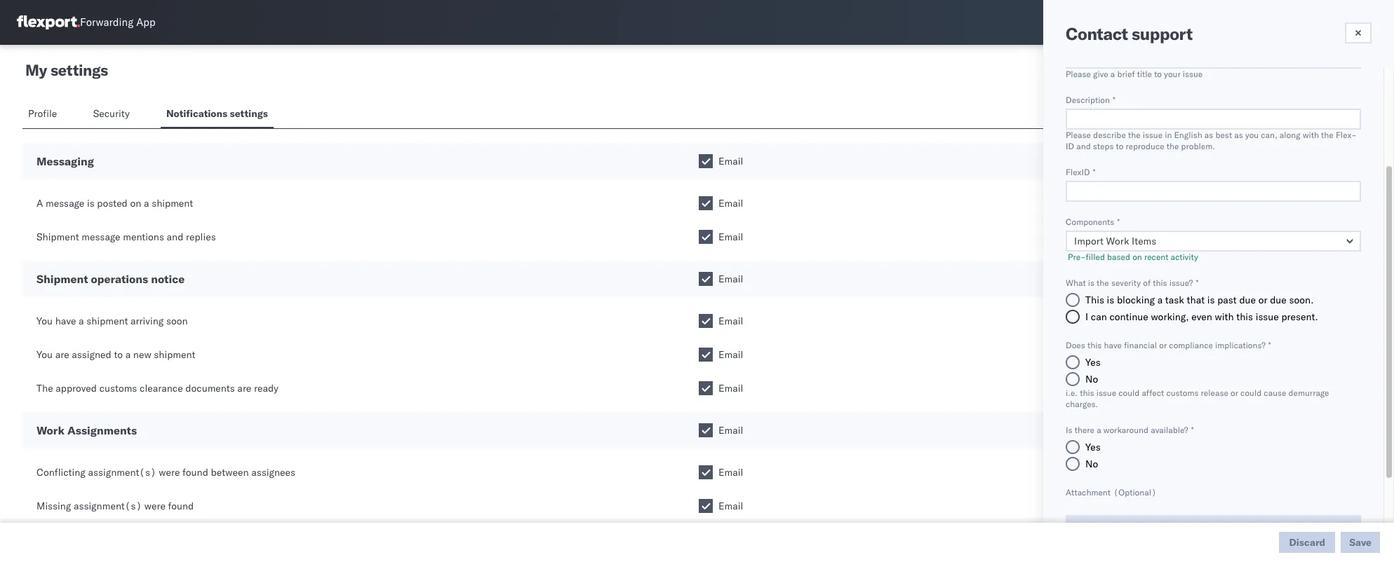 Task type: locate. For each thing, give the bounding box(es) containing it.
0 horizontal spatial have
[[55, 315, 76, 328]]

please left give
[[1066, 69, 1091, 79]]

shipment left operations
[[36, 272, 88, 286]]

4 email from the top
[[719, 273, 743, 286]]

that
[[1187, 294, 1205, 307]]

choose
[[1152, 531, 1186, 543]]

issue inside please describe the issue in english as best as you can, along with the flex- id and steps to reproduce the problem.
[[1143, 130, 1163, 140]]

shipment for a
[[152, 197, 193, 210]]

0 vertical spatial you
[[36, 315, 53, 328]]

2 yes from the top
[[1086, 441, 1101, 454]]

1 vertical spatial are
[[237, 382, 252, 395]]

1 you from the top
[[36, 315, 53, 328]]

message for shipment
[[82, 231, 120, 244]]

5 email from the top
[[719, 315, 743, 328]]

0 vertical spatial shipment
[[152, 197, 193, 210]]

forwarding app
[[80, 16, 156, 29]]

None text field
[[1066, 48, 1362, 69], [1066, 109, 1362, 130], [1066, 48, 1362, 69], [1066, 109, 1362, 130]]

6 email from the top
[[719, 349, 743, 361]]

please for please give a brief title to your issue
[[1066, 69, 1091, 79]]

1 vertical spatial shipment
[[86, 315, 128, 328]]

flexid *
[[1066, 167, 1096, 178]]

you
[[1246, 130, 1259, 140]]

to right "title"
[[1155, 69, 1162, 79]]

could left affect
[[1119, 388, 1140, 399]]

the up this
[[1097, 278, 1109, 288]]

0 horizontal spatial settings
[[50, 60, 108, 80]]

as left you
[[1235, 130, 1243, 140]]

flex-
[[1336, 130, 1357, 140]]

flexid
[[1066, 167, 1090, 178]]

assignees
[[251, 467, 296, 479]]

as left best
[[1205, 130, 1214, 140]]

to inside please describe the issue in english as best as you can, along with the flex- id and steps to reproduce the problem.
[[1116, 141, 1124, 152]]

no up attachment in the right of the page
[[1086, 458, 1098, 471]]

arriving
[[131, 315, 164, 328]]

email for work assignments
[[719, 425, 743, 437]]

shipment up replies
[[152, 197, 193, 210]]

no for this
[[1086, 373, 1098, 386]]

shipment for new
[[154, 349, 195, 361]]

forwarding app link
[[17, 15, 156, 29]]

0 horizontal spatial are
[[55, 349, 69, 361]]

settings for my settings
[[50, 60, 108, 80]]

please
[[1066, 69, 1091, 79], [1066, 130, 1091, 140]]

0 vertical spatial were
[[159, 467, 180, 479]]

0 vertical spatial are
[[55, 349, 69, 361]]

new
[[133, 349, 151, 361]]

yes for there
[[1086, 441, 1101, 454]]

you
[[36, 315, 53, 328], [36, 349, 53, 361]]

yes for this
[[1086, 357, 1101, 369]]

shipment
[[152, 197, 193, 210], [86, 315, 128, 328], [154, 349, 195, 361]]

please for please describe the issue in english as best as you can, along with the flex- id and steps to reproduce the problem.
[[1066, 130, 1091, 140]]

with down past
[[1215, 311, 1234, 324]]

2 vertical spatial shipment
[[154, 349, 195, 361]]

a inside attachment (optional) choose a file or drag it here
[[1189, 531, 1194, 543]]

found for missing assignment(s) were found
[[168, 500, 194, 513]]

shipment down the a
[[36, 231, 79, 244]]

messaging
[[36, 154, 94, 168]]

a
[[36, 197, 43, 210]]

2 shipment from the top
[[36, 272, 88, 286]]

brief
[[1118, 69, 1135, 79]]

is right this
[[1107, 294, 1115, 307]]

message down posted at the left top
[[82, 231, 120, 244]]

were
[[159, 467, 180, 479], [144, 500, 166, 513]]

or right financial
[[1160, 340, 1167, 351]]

mentions
[[123, 231, 164, 244]]

security
[[93, 107, 130, 120]]

to down describe
[[1116, 141, 1124, 152]]

0 vertical spatial settings
[[50, 60, 108, 80]]

0 vertical spatial message
[[46, 197, 84, 210]]

compliance
[[1169, 340, 1213, 351]]

found down conflicting assignment(s) were found between assignees
[[168, 500, 194, 513]]

0 vertical spatial please
[[1066, 69, 1091, 79]]

0 horizontal spatial with
[[1215, 311, 1234, 324]]

assignment(s) up missing assignment(s) were found
[[88, 467, 156, 479]]

1 horizontal spatial settings
[[230, 107, 268, 120]]

1 vertical spatial were
[[144, 500, 166, 513]]

2 horizontal spatial to
[[1155, 69, 1162, 79]]

1 horizontal spatial on
[[1133, 252, 1142, 262]]

7 email from the top
[[719, 382, 743, 395]]

or
[[1259, 294, 1268, 307], [1160, 340, 1167, 351], [1231, 388, 1239, 399], [1213, 531, 1222, 543]]

financial
[[1124, 340, 1157, 351]]

or right file
[[1213, 531, 1222, 543]]

1 vertical spatial no
[[1086, 458, 1098, 471]]

blocking
[[1117, 294, 1155, 307]]

1 horizontal spatial as
[[1235, 130, 1243, 140]]

* right available?
[[1191, 425, 1194, 436]]

implications?
[[1216, 340, 1266, 351]]

found for conflicting assignment(s) were found between assignees
[[183, 467, 208, 479]]

workaround
[[1104, 425, 1149, 436]]

0 vertical spatial no
[[1086, 373, 1098, 386]]

this
[[1153, 278, 1168, 288], [1237, 311, 1253, 324], [1088, 340, 1102, 351], [1080, 388, 1095, 399]]

8 email from the top
[[719, 425, 743, 437]]

could
[[1119, 388, 1140, 399], [1241, 388, 1262, 399]]

found left between
[[183, 467, 208, 479]]

and right id at the top of the page
[[1077, 141, 1091, 152]]

settings inside button
[[230, 107, 268, 120]]

1 vertical spatial on
[[1133, 252, 1142, 262]]

0 horizontal spatial due
[[1240, 294, 1256, 307]]

this inside "i.e. this issue could affect customs release or could cause demurrage charges."
[[1080, 388, 1095, 399]]

on right based
[[1133, 252, 1142, 262]]

yes up charges.
[[1086, 357, 1101, 369]]

were down conflicting assignment(s) were found between assignees
[[144, 500, 166, 513]]

1 could from the left
[[1119, 388, 1140, 399]]

approved
[[56, 382, 97, 395]]

1 vertical spatial yes
[[1086, 441, 1101, 454]]

customs inside "i.e. this issue could affect customs release or could cause demurrage charges."
[[1167, 388, 1199, 399]]

due right past
[[1240, 294, 1256, 307]]

0 horizontal spatial as
[[1205, 130, 1214, 140]]

2 email from the top
[[719, 197, 743, 210]]

this down past
[[1237, 311, 1253, 324]]

a right there
[[1097, 425, 1102, 436]]

9 email from the top
[[719, 467, 743, 479]]

describe
[[1093, 130, 1126, 140]]

1 horizontal spatial to
[[1116, 141, 1124, 152]]

due
[[1240, 294, 1256, 307], [1270, 294, 1287, 307]]

app
[[136, 16, 156, 29]]

1 horizontal spatial are
[[237, 382, 252, 395]]

profile button
[[22, 101, 65, 128]]

with right along
[[1303, 130, 1319, 140]]

are left ready
[[237, 382, 252, 395]]

a right give
[[1111, 69, 1115, 79]]

issue up reproduce
[[1143, 130, 1163, 140]]

components
[[1066, 217, 1115, 227]]

assignment(s) right missing
[[74, 500, 142, 513]]

* right components
[[1117, 217, 1120, 227]]

shipment right new
[[154, 349, 195, 361]]

a message is posted on a shipment
[[36, 197, 193, 210]]

between
[[211, 467, 249, 479]]

0 horizontal spatial could
[[1119, 388, 1140, 399]]

1 vertical spatial assignment(s)
[[74, 500, 142, 513]]

task
[[1166, 294, 1185, 307]]

1 vertical spatial have
[[1104, 340, 1122, 351]]

on
[[130, 197, 141, 210], [1133, 252, 1142, 262]]

have
[[55, 315, 76, 328], [1104, 340, 1122, 351]]

can
[[1091, 311, 1107, 324]]

a up assigned
[[79, 315, 84, 328]]

were for missing
[[144, 500, 166, 513]]

cause
[[1264, 388, 1287, 399]]

a up the mentions
[[144, 197, 149, 210]]

1 due from the left
[[1240, 294, 1256, 307]]

this right does
[[1088, 340, 1102, 351]]

2 please from the top
[[1066, 130, 1091, 140]]

email for a message is posted on a shipment
[[719, 197, 743, 210]]

recent
[[1145, 252, 1169, 262]]

or right release
[[1231, 388, 1239, 399]]

1 horizontal spatial and
[[1077, 141, 1091, 152]]

yes down there
[[1086, 441, 1101, 454]]

could left cause
[[1241, 388, 1262, 399]]

None text field
[[1066, 181, 1362, 202]]

email for messaging
[[719, 155, 743, 168]]

0 vertical spatial found
[[183, 467, 208, 479]]

1 no from the top
[[1086, 373, 1098, 386]]

reproduce
[[1126, 141, 1165, 152]]

shipment
[[36, 231, 79, 244], [36, 272, 88, 286]]

a left file
[[1189, 531, 1194, 543]]

due left soon.
[[1270, 294, 1287, 307]]

1 horizontal spatial due
[[1270, 294, 1287, 307]]

based
[[1108, 252, 1131, 262]]

3 email from the top
[[719, 231, 743, 244]]

and inside please describe the issue in english as best as you can, along with the flex- id and steps to reproduce the problem.
[[1077, 141, 1091, 152]]

have left financial
[[1104, 340, 1122, 351]]

with inside please describe the issue in english as best as you can, along with the flex- id and steps to reproduce the problem.
[[1303, 130, 1319, 140]]

0 vertical spatial assignment(s)
[[88, 467, 156, 479]]

Import Work Items text field
[[1066, 231, 1362, 252]]

2 you from the top
[[36, 349, 53, 361]]

assignment(s)
[[88, 467, 156, 479], [74, 500, 142, 513]]

notifications settings button
[[161, 101, 274, 128]]

email
[[719, 155, 743, 168], [719, 197, 743, 210], [719, 231, 743, 244], [719, 273, 743, 286], [719, 315, 743, 328], [719, 349, 743, 361], [719, 382, 743, 395], [719, 425, 743, 437], [719, 467, 743, 479], [719, 500, 743, 513]]

issue inside "i.e. this issue could affect customs release or could cause demurrage charges."
[[1097, 388, 1117, 399]]

1 email from the top
[[719, 155, 743, 168]]

are
[[55, 349, 69, 361], [237, 382, 252, 395]]

contact
[[1066, 23, 1128, 44]]

email for you are assigned to a new shipment
[[719, 349, 743, 361]]

settings right my
[[50, 60, 108, 80]]

or inside "i.e. this issue could affect customs release or could cause demurrage charges."
[[1231, 388, 1239, 399]]

is left posted at the left top
[[87, 197, 95, 210]]

1 please from the top
[[1066, 69, 1091, 79]]

1 vertical spatial you
[[36, 349, 53, 361]]

10 email from the top
[[719, 500, 743, 513]]

1 vertical spatial message
[[82, 231, 120, 244]]

issue up charges.
[[1097, 388, 1117, 399]]

1 yes from the top
[[1086, 357, 1101, 369]]

the approved customs clearance documents are ready
[[36, 382, 279, 395]]

missing assignment(s) were found
[[36, 500, 194, 513]]

is
[[1066, 425, 1073, 436]]

customs right affect
[[1167, 388, 1199, 399]]

you for you are assigned to a new shipment
[[36, 349, 53, 361]]

as
[[1205, 130, 1214, 140], [1235, 130, 1243, 140]]

in
[[1165, 130, 1172, 140]]

None checkbox
[[699, 197, 713, 211], [699, 230, 713, 244], [699, 272, 713, 286], [699, 424, 713, 438], [699, 466, 713, 480], [699, 500, 713, 514], [699, 197, 713, 211], [699, 230, 713, 244], [699, 272, 713, 286], [699, 424, 713, 438], [699, 466, 713, 480], [699, 500, 713, 514]]

on right posted at the left top
[[130, 197, 141, 210]]

and left replies
[[167, 231, 183, 244]]

this is blocking a task that is past due or due soon.
[[1086, 294, 1314, 307]]

were left between
[[159, 467, 180, 479]]

1 horizontal spatial with
[[1303, 130, 1319, 140]]

customs down you are assigned to a new shipment
[[99, 382, 137, 395]]

have up assigned
[[55, 315, 76, 328]]

please inside please describe the issue in english as best as you can, along with the flex- id and steps to reproduce the problem.
[[1066, 130, 1091, 140]]

* right description
[[1113, 95, 1116, 105]]

to left new
[[114, 349, 123, 361]]

1 vertical spatial to
[[1116, 141, 1124, 152]]

2 vertical spatial to
[[114, 349, 123, 361]]

settings
[[50, 60, 108, 80], [230, 107, 268, 120]]

1 shipment from the top
[[36, 231, 79, 244]]

* right issue?
[[1196, 278, 1199, 288]]

* right implications?
[[1269, 340, 1271, 351]]

0 vertical spatial shipment
[[36, 231, 79, 244]]

shipment up you are assigned to a new shipment
[[86, 315, 128, 328]]

are left assigned
[[55, 349, 69, 361]]

what
[[1066, 278, 1086, 288]]

1 vertical spatial shipment
[[36, 272, 88, 286]]

email for you have a shipment arriving soon
[[719, 315, 743, 328]]

None checkbox
[[699, 154, 713, 168], [699, 314, 713, 328], [699, 348, 713, 362], [699, 382, 713, 396], [699, 154, 713, 168], [699, 314, 713, 328], [699, 348, 713, 362], [699, 382, 713, 396]]

1 horizontal spatial customs
[[1167, 388, 1199, 399]]

1 vertical spatial please
[[1066, 130, 1091, 140]]

1 vertical spatial found
[[168, 500, 194, 513]]

0 vertical spatial with
[[1303, 130, 1319, 140]]

shipment for shipment message mentions and replies
[[36, 231, 79, 244]]

please up id at the top of the page
[[1066, 130, 1091, 140]]

this up charges.
[[1080, 388, 1095, 399]]

0 vertical spatial and
[[1077, 141, 1091, 152]]

0 horizontal spatial and
[[167, 231, 183, 244]]

email for conflicting assignment(s) were found between assignees
[[719, 467, 743, 479]]

*
[[1113, 95, 1116, 105], [1093, 167, 1096, 178], [1117, 217, 1120, 227], [1196, 278, 1199, 288], [1269, 340, 1271, 351], [1191, 425, 1194, 436]]

1 horizontal spatial could
[[1241, 388, 1262, 399]]

give
[[1093, 69, 1109, 79]]

the
[[36, 382, 53, 395]]

os button
[[1345, 6, 1378, 39]]

settings right 'notifications'
[[230, 107, 268, 120]]

message right the a
[[46, 197, 84, 210]]

message
[[46, 197, 84, 210], [82, 231, 120, 244]]

1 vertical spatial settings
[[230, 107, 268, 120]]

severity
[[1112, 278, 1141, 288]]

2 no from the top
[[1086, 458, 1098, 471]]

email for missing assignment(s) were found
[[719, 500, 743, 513]]

best
[[1216, 130, 1232, 140]]

0 horizontal spatial on
[[130, 197, 141, 210]]

0 vertical spatial yes
[[1086, 357, 1101, 369]]

email for shipment message mentions and replies
[[719, 231, 743, 244]]

issue
[[1183, 69, 1203, 79], [1143, 130, 1163, 140], [1256, 311, 1279, 324], [1097, 388, 1117, 399]]

to
[[1155, 69, 1162, 79], [1116, 141, 1124, 152], [114, 349, 123, 361]]

no up charges.
[[1086, 373, 1098, 386]]

the left flex-
[[1322, 130, 1334, 140]]



Task type: describe. For each thing, give the bounding box(es) containing it.
support
[[1132, 23, 1193, 44]]

please give a brief title to your issue
[[1066, 69, 1203, 79]]

file
[[1197, 531, 1210, 543]]

security button
[[87, 101, 138, 128]]

email for shipment operations notice
[[719, 273, 743, 286]]

work
[[36, 424, 65, 438]]

email for the approved customs clearance documents are ready
[[719, 382, 743, 395]]

0 horizontal spatial to
[[114, 349, 123, 361]]

the down "in"
[[1167, 141, 1179, 152]]

issue?
[[1170, 278, 1193, 288]]

1 vertical spatial with
[[1215, 311, 1234, 324]]

you have a shipment arriving soon
[[36, 315, 188, 328]]

or inside attachment (optional) choose a file or drag it here
[[1213, 531, 1222, 543]]

replies
[[186, 231, 216, 244]]

i.e. this issue could affect customs release or could cause demurrage charges.
[[1066, 388, 1330, 410]]

posted
[[97, 197, 128, 210]]

is right that
[[1208, 294, 1215, 307]]

Search Shipments (/) text field
[[1126, 12, 1261, 33]]

soon
[[166, 315, 188, 328]]

forwarding
[[80, 16, 134, 29]]

issue right your at the right top of page
[[1183, 69, 1203, 79]]

does this have financial or compliance implications? *
[[1066, 340, 1271, 351]]

this
[[1086, 294, 1105, 307]]

i
[[1086, 311, 1089, 324]]

operations
[[91, 272, 148, 286]]

os
[[1355, 17, 1368, 27]]

conflicting
[[36, 467, 86, 479]]

components *
[[1066, 217, 1120, 227]]

of
[[1143, 278, 1151, 288]]

the up reproduce
[[1128, 130, 1141, 140]]

please describe the issue in english as best as you can, along with the flex- id and steps to reproduce the problem.
[[1066, 130, 1357, 152]]

you for you have a shipment arriving soon
[[36, 315, 53, 328]]

past
[[1218, 294, 1237, 307]]

contact support
[[1066, 23, 1193, 44]]

ready
[[254, 382, 279, 395]]

notifications
[[166, 107, 227, 120]]

is right what
[[1088, 278, 1095, 288]]

1 as from the left
[[1205, 130, 1214, 140]]

assigned
[[72, 349, 111, 361]]

notifications settings
[[166, 107, 268, 120]]

activity
[[1171, 252, 1199, 262]]

available?
[[1151, 425, 1189, 436]]

(optional)
[[1114, 488, 1157, 498]]

documents
[[186, 382, 235, 395]]

assignment(s) for missing
[[74, 500, 142, 513]]

settings for notifications settings
[[230, 107, 268, 120]]

problem.
[[1182, 141, 1215, 152]]

missing
[[36, 500, 71, 513]]

clearance
[[140, 382, 183, 395]]

were for conflicting
[[159, 467, 180, 479]]

assignments
[[67, 424, 137, 438]]

2 as from the left
[[1235, 130, 1243, 140]]

attachment (optional) choose a file or drag it here
[[1066, 488, 1275, 543]]

0 vertical spatial have
[[55, 315, 76, 328]]

it
[[1247, 531, 1253, 543]]

assignment(s) for conflicting
[[88, 467, 156, 479]]

can,
[[1261, 130, 1278, 140]]

a left 'task'
[[1158, 294, 1163, 307]]

what is the severity of this issue? *
[[1066, 278, 1199, 288]]

continue
[[1110, 311, 1149, 324]]

i.e.
[[1066, 388, 1078, 399]]

soon.
[[1290, 294, 1314, 307]]

your
[[1164, 69, 1181, 79]]

there
[[1075, 425, 1095, 436]]

issue left present.
[[1256, 311, 1279, 324]]

2 could from the left
[[1241, 388, 1262, 399]]

* right flexid
[[1093, 167, 1096, 178]]

1 vertical spatial and
[[167, 231, 183, 244]]

this right of
[[1153, 278, 1168, 288]]

pre-filled based on recent activity
[[1066, 252, 1199, 262]]

no for there
[[1086, 458, 1098, 471]]

description *
[[1066, 95, 1116, 105]]

description
[[1066, 95, 1110, 105]]

charges.
[[1066, 399, 1099, 410]]

shipment operations notice
[[36, 272, 185, 286]]

drag
[[1225, 531, 1244, 543]]

english
[[1174, 130, 1203, 140]]

flexport. image
[[17, 15, 80, 29]]

release
[[1201, 388, 1229, 399]]

work assignments
[[36, 424, 137, 438]]

message for a
[[46, 197, 84, 210]]

1 horizontal spatial have
[[1104, 340, 1122, 351]]

attachment
[[1066, 488, 1111, 498]]

here
[[1255, 531, 1275, 543]]

along
[[1280, 130, 1301, 140]]

or right past
[[1259, 294, 1268, 307]]

title
[[1137, 69, 1152, 79]]

0 vertical spatial on
[[130, 197, 141, 210]]

does
[[1066, 340, 1086, 351]]

pre-
[[1068, 252, 1086, 262]]

working,
[[1151, 311, 1189, 324]]

you are assigned to a new shipment
[[36, 349, 195, 361]]

affect
[[1142, 388, 1165, 399]]

a left new
[[125, 349, 131, 361]]

steps
[[1093, 141, 1114, 152]]

2 due from the left
[[1270, 294, 1287, 307]]

shipment for shipment operations notice
[[36, 272, 88, 286]]

is there a workaround available? *
[[1066, 425, 1194, 436]]

demurrage
[[1289, 388, 1330, 399]]

0 vertical spatial to
[[1155, 69, 1162, 79]]

notice
[[151, 272, 185, 286]]

filled
[[1086, 252, 1105, 262]]

my
[[25, 60, 47, 80]]

0 horizontal spatial customs
[[99, 382, 137, 395]]

even
[[1192, 311, 1213, 324]]

present.
[[1282, 311, 1319, 324]]



Task type: vqa. For each thing, say whether or not it's contained in the screenshot.
Contact support
yes



